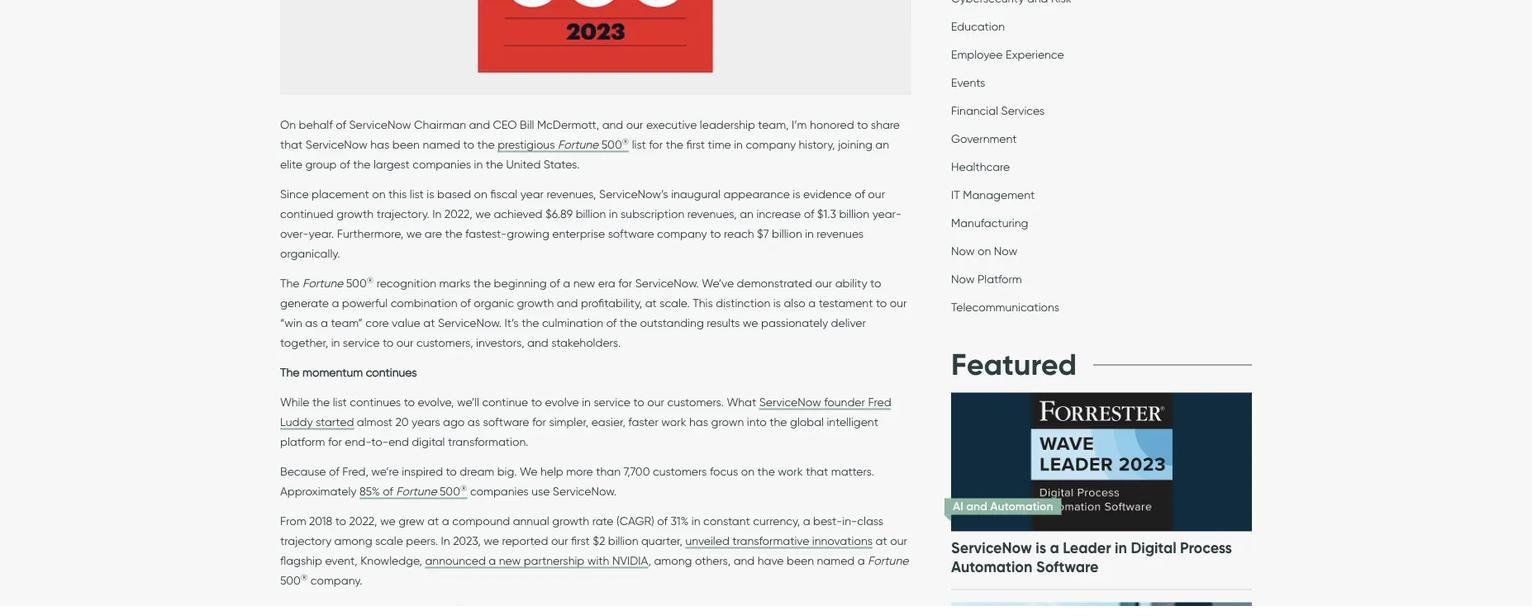 Task type: vqa. For each thing, say whether or not it's contained in the screenshot.
the rightmost team
no



Task type: locate. For each thing, give the bounding box(es) containing it.
that inside because of fred, we're inspired to dream big. we help more than 7,700 customers focus on the work that matters. approximately
[[806, 466, 829, 480]]

1 horizontal spatial been
[[787, 555, 814, 569]]

big.
[[497, 466, 517, 480]]

new inside recognition marks the beginning of a new era for servicenow. we've demonstrated our ability to generate a powerful combination of organic growth and profitability, at scale. this distinction is also a testament to our "win as a team" core value at servicenow. it's the culmination of the outstanding results we passionately deliver together, in service to our customers, investors, and stakeholders.
[[574, 277, 595, 291]]

1 vertical spatial named
[[817, 555, 855, 569]]

inspired
[[402, 466, 443, 480]]

7,700
[[624, 466, 650, 480]]

0 horizontal spatial service
[[343, 337, 380, 351]]

1 vertical spatial has
[[690, 416, 709, 430]]

® down dream
[[460, 484, 467, 494]]

1 vertical spatial software
[[483, 416, 529, 430]]

0 horizontal spatial 2022,
[[349, 515, 377, 529]]

revenues, down inaugural
[[688, 208, 737, 222]]

1 vertical spatial first
[[571, 535, 590, 549]]

1 horizontal spatial 2022,
[[445, 208, 473, 222]]

we down distinction
[[743, 317, 759, 331]]

0 horizontal spatial an
[[740, 208, 754, 222]]

digital
[[1131, 540, 1177, 558]]

bill
[[520, 118, 534, 132]]

1 vertical spatial automation
[[952, 559, 1033, 577]]

servicenow founder fred luddy started link
[[280, 396, 892, 431]]

0 vertical spatial list
[[632, 138, 646, 152]]

of inside because of fred, we're inspired to dream big. we help more than 7,700 customers focus on the work that matters. approximately
[[329, 466, 340, 480]]

company inside the list for the first time in company history, joining an elite group of the largest companies in the united states.
[[746, 138, 796, 152]]

government link
[[952, 132, 1017, 150]]

1 horizontal spatial first
[[687, 138, 705, 152]]

named down chairman
[[423, 138, 461, 152]]

work up currency,
[[778, 466, 803, 480]]

the
[[280, 277, 300, 291], [280, 366, 300, 381]]

0 horizontal spatial been
[[393, 138, 420, 152]]

0 vertical spatial software
[[608, 228, 654, 242]]

fortune inside 85% of fortune 500 ® companies use servicenow.
[[396, 485, 437, 500]]

company
[[746, 138, 796, 152], [657, 228, 707, 242]]

0 horizontal spatial that
[[280, 138, 303, 152]]

now down now on now link
[[952, 272, 975, 286]]

$6.89
[[546, 208, 573, 222]]

global
[[790, 416, 824, 430]]

to-
[[371, 436, 389, 450]]

1 vertical spatial been
[[787, 555, 814, 569]]

0 vertical spatial revenues,
[[547, 188, 596, 202]]

1 horizontal spatial servicenow.
[[553, 485, 617, 500]]

to left dream
[[446, 466, 457, 480]]

0 vertical spatial service
[[343, 337, 380, 351]]

growth inside recognition marks the beginning of a new era for servicenow. we've demonstrated our ability to generate a powerful combination of organic growth and profitability, at scale. this distinction is also a testament to our "win as a team" core value at servicenow. it's the culmination of the outstanding results we passionately deliver together, in service to our customers, investors, and stakeholders.
[[517, 297, 554, 311]]

1 horizontal spatial revenues,
[[688, 208, 737, 222]]

results
[[707, 317, 740, 331]]

new inside announced a new partnership with nvidia , among others, and have been named a fortune 500 ® company.
[[499, 555, 521, 569]]

platform
[[280, 436, 325, 450]]

servicenow down ai and automation
[[952, 540, 1032, 558]]

2 vertical spatial servicenow.
[[553, 485, 617, 500]]

0 vertical spatial work
[[662, 416, 687, 430]]

at down class at the right bottom of page
[[876, 535, 888, 549]]

companies inside 85% of fortune 500 ® companies use servicenow.
[[470, 485, 529, 500]]

been up largest
[[393, 138, 420, 152]]

1 vertical spatial companies
[[470, 485, 529, 500]]

share
[[871, 118, 900, 132]]

2018
[[309, 515, 333, 529]]

among down quarter,
[[654, 555, 692, 569]]

software down continue
[[483, 416, 529, 430]]

1 vertical spatial 2022,
[[349, 515, 377, 529]]

a up software
[[1050, 540, 1060, 558]]

500
[[602, 138, 622, 152], [346, 277, 367, 291], [440, 485, 460, 500], [280, 575, 301, 589]]

transformative
[[733, 535, 810, 549]]

culmination
[[542, 317, 604, 331]]

unveiled
[[686, 535, 730, 549]]

now up "platform" at the top
[[994, 244, 1018, 258]]

the right are
[[445, 228, 463, 242]]

service
[[343, 337, 380, 351], [594, 396, 631, 410]]

1 vertical spatial as
[[468, 416, 480, 430]]

0 vertical spatial 2022,
[[445, 208, 473, 222]]

fortune down mcdermott,
[[558, 138, 599, 152]]

experience
[[1006, 48, 1065, 62]]

partnership
[[524, 555, 585, 569]]

of inside the list for the first time in company history, joining an elite group of the largest companies in the united states.
[[340, 158, 350, 172]]

continues up almost
[[350, 396, 401, 410]]

0 vertical spatial named
[[423, 138, 461, 152]]

1 horizontal spatial list
[[410, 188, 424, 202]]

®
[[622, 137, 629, 147], [367, 276, 374, 286], [460, 484, 467, 494], [301, 573, 308, 584]]

at down combination
[[423, 317, 435, 331]]

end-
[[345, 436, 371, 450]]

government
[[952, 132, 1017, 146]]

0 vertical spatial new
[[574, 277, 595, 291]]

evidence
[[804, 188, 852, 202]]

telecommunications
[[952, 301, 1060, 315]]

faster
[[629, 416, 659, 430]]

to right 2018
[[335, 515, 346, 529]]

the
[[477, 138, 495, 152], [666, 138, 684, 152], [353, 158, 371, 172], [486, 158, 503, 172], [445, 228, 463, 242], [474, 277, 491, 291], [522, 317, 539, 331], [620, 317, 637, 331], [312, 396, 330, 410], [770, 416, 787, 430], [758, 466, 775, 480]]

among up the event, at the bottom
[[334, 535, 372, 549]]

2 horizontal spatial servicenow.
[[635, 277, 699, 291]]

in left 2023,
[[441, 535, 450, 549]]

named inside the on behalf of servicenow chairman and ceo bill mcdermott, and our executive leadership team, i'm honored to share that servicenow has been named to the
[[423, 138, 461, 152]]

automation right ai
[[991, 500, 1054, 515]]

of inside the from 2018 to 2022, we grew at a compound annual growth rate (cagr) of 31% in constant currency, a best-in-class trajectory among scale peers. in 2023, we reported our first $2 billion quarter,
[[658, 515, 668, 529]]

servicenow. inside 85% of fortune 500 ® companies use servicenow.
[[553, 485, 617, 500]]

1 vertical spatial in
[[441, 535, 450, 549]]

0 vertical spatial among
[[334, 535, 372, 549]]

2 vertical spatial growth
[[552, 515, 590, 529]]

we're
[[371, 466, 399, 480]]

that inside the on behalf of servicenow chairman and ceo bill mcdermott, and our executive leadership team, i'm honored to share that servicenow has been named to the
[[280, 138, 303, 152]]

2 the from the top
[[280, 366, 300, 381]]

is inside recognition marks the beginning of a new era for servicenow. we've demonstrated our ability to generate a powerful combination of organic growth and profitability, at scale. this distinction is also a testament to our "win as a team" core value at servicenow. it's the culmination of the outstanding results we passionately deliver together, in service to our customers, investors, and stakeholders.
[[774, 297, 781, 311]]

luddy
[[280, 416, 313, 430]]

dream
[[460, 466, 495, 480]]

unveiled transformative innovations
[[686, 535, 873, 549]]

knowledge,
[[361, 555, 422, 569]]

® inside announced a new partnership with nvidia , among others, and have been named a fortune 500 ® company.
[[301, 573, 308, 584]]

1 vertical spatial that
[[806, 466, 829, 480]]

® down flagship
[[301, 573, 308, 584]]

our inside since placement on this list is based on fiscal year revenues, servicenow's inaugural appearance is evidence of our continued growth trajectory. in 2022, we achieved $6.89 billion in subscription revenues, an increase of $1.3 billion year- over-year. furthermore, we are the fastest-growing enterprise software company to reach $7 billion in revenues organically.
[[868, 188, 885, 202]]

is inside servicenow is a leader in digital process automation software
[[1036, 540, 1047, 558]]

2 horizontal spatial list
[[632, 138, 646, 152]]

the inside because of fred, we're inspired to dream big. we help more than 7,700 customers focus on the work that matters. approximately
[[758, 466, 775, 480]]

this
[[389, 188, 407, 202]]

in left digital
[[1115, 540, 1128, 558]]

now for now on now
[[952, 244, 975, 258]]

1 vertical spatial work
[[778, 466, 803, 480]]

our left ability
[[816, 277, 833, 291]]

now up now platform
[[952, 244, 975, 258]]

the inside since placement on this list is based on fiscal year revenues, servicenow's inaugural appearance is evidence of our continued growth trajectory. in 2022, we achieved $6.89 billion in subscription revenues, an increase of $1.3 billion year- over-year. furthermore, we are the fastest-growing enterprise software company to reach $7 billion in revenues organically.
[[445, 228, 463, 242]]

1 horizontal spatial as
[[468, 416, 480, 430]]

for down executive
[[649, 138, 663, 152]]

of left fred,
[[329, 466, 340, 480]]

$2
[[593, 535, 605, 549]]

1 horizontal spatial an
[[876, 138, 890, 152]]

also
[[784, 297, 806, 311]]

the left largest
[[353, 158, 371, 172]]

years
[[412, 416, 440, 430]]

the up generate
[[280, 277, 300, 291]]

new
[[574, 277, 595, 291], [499, 555, 521, 569]]

the for the momentum continues
[[280, 366, 300, 381]]

an up the reach
[[740, 208, 754, 222]]

1 vertical spatial company
[[657, 228, 707, 242]]

we down compound
[[484, 535, 499, 549]]

31%
[[671, 515, 689, 529]]

2022, inside the from 2018 to 2022, we grew at a compound annual growth rate (cagr) of 31% in constant currency, a best-in-class trajectory among scale peers. in 2023, we reported our first $2 billion quarter,
[[349, 515, 377, 529]]

work inside almost 20 years ago as software for simpler, easier, faster work has grown into the global intelligent platform for end-to-end digital transformation.
[[662, 416, 687, 430]]

1 horizontal spatial new
[[574, 277, 595, 291]]

the up the organic
[[474, 277, 491, 291]]

at inside "at our flagship event, knowledge,"
[[876, 535, 888, 549]]

0 vertical spatial first
[[687, 138, 705, 152]]

500 inside "the fortune 500 ®"
[[346, 277, 367, 291]]

0 horizontal spatial servicenow.
[[438, 317, 502, 331]]

of inside the on behalf of servicenow chairman and ceo bill mcdermott, and our executive leadership team, i'm honored to share that servicenow has been named to the
[[336, 118, 346, 132]]

growth left rate
[[552, 515, 590, 529]]

1 vertical spatial growth
[[517, 297, 554, 311]]

first left $2
[[571, 535, 590, 549]]

has inside almost 20 years ago as software for simpler, easier, faster work has grown into the global intelligent platform for end-to-end digital transformation.
[[690, 416, 709, 430]]

servicenow.
[[635, 277, 699, 291], [438, 317, 502, 331], [553, 485, 617, 500]]

1 vertical spatial among
[[654, 555, 692, 569]]

year.
[[309, 228, 334, 242]]

0 horizontal spatial list
[[333, 396, 347, 410]]

named inside announced a new partnership with nvidia , among others, and have been named a fortune 500 ® company.
[[817, 555, 855, 569]]

been down unveiled transformative innovations link
[[787, 555, 814, 569]]

growth inside since placement on this list is based on fiscal year revenues, servicenow's inaugural appearance is evidence of our continued growth trajectory. in 2022, we achieved $6.89 billion in subscription revenues, an increase of $1.3 billion year- over-year. furthermore, we are the fastest-growing enterprise software company to reach $7 billion in revenues organically.
[[337, 208, 374, 222]]

software inside since placement on this list is based on fiscal year revenues, servicenow's inaugural appearance is evidence of our continued growth trajectory. in 2022, we achieved $6.89 billion in subscription revenues, an increase of $1.3 billion year- over-year. furthermore, we are the fastest-growing enterprise software company to reach $7 billion in revenues organically.
[[608, 228, 654, 242]]

ability
[[836, 277, 868, 291]]

a left best-
[[803, 515, 811, 529]]

0 vertical spatial growth
[[337, 208, 374, 222]]

servicenow inside servicenow is a leader in digital process automation software
[[952, 540, 1032, 558]]

simpler,
[[549, 416, 589, 430]]

our inside the from 2018 to 2022, we grew at a compound annual growth rate (cagr) of 31% in constant currency, a best-in-class trajectory among scale peers. in 2023, we reported our first $2 billion quarter,
[[551, 535, 568, 549]]

0 vertical spatial in
[[433, 208, 442, 222]]

our inside "at our flagship event, knowledge,"
[[891, 535, 908, 549]]

1 vertical spatial list
[[410, 188, 424, 202]]

new left era
[[574, 277, 595, 291]]

1 horizontal spatial company
[[746, 138, 796, 152]]

together,
[[280, 337, 328, 351]]

0 horizontal spatial as
[[305, 317, 318, 331]]

fiscal
[[491, 188, 518, 202]]

0 horizontal spatial among
[[334, 535, 372, 549]]

first left "time"
[[687, 138, 705, 152]]

fortune 500 2023 image
[[280, 0, 912, 96]]

our up faster
[[648, 396, 665, 410]]

growth inside the from 2018 to 2022, we grew at a compound annual growth rate (cagr) of 31% in constant currency, a best-in-class trajectory among scale peers. in 2023, we reported our first $2 billion quarter,
[[552, 515, 590, 529]]

recognition
[[377, 277, 436, 291]]

healthcare link
[[952, 160, 1010, 178]]

1 vertical spatial an
[[740, 208, 754, 222]]

rate
[[592, 515, 614, 529]]

1 horizontal spatial work
[[778, 466, 803, 480]]

0 vertical spatial the
[[280, 277, 300, 291]]

that left matters.
[[806, 466, 829, 480]]

on
[[372, 188, 386, 202], [474, 188, 488, 202], [978, 244, 992, 258], [741, 466, 755, 480]]

in inside recognition marks the beginning of a new era for servicenow. we've demonstrated our ability to generate a powerful combination of organic growth and profitability, at scale. this distinction is also a testament to our "win as a team" core value at servicenow. it's the culmination of the outstanding results we passionately deliver together, in service to our customers, investors, and stakeholders.
[[331, 337, 340, 351]]

to up 20
[[404, 396, 415, 410]]

are
[[425, 228, 442, 242]]

work down customers.
[[662, 416, 687, 430]]

0 vertical spatial has
[[371, 138, 390, 152]]

the inside the on behalf of servicenow chairman and ceo bill mcdermott, and our executive leadership team, i'm honored to share that servicenow has been named to the
[[477, 138, 495, 152]]

growth
[[337, 208, 374, 222], [517, 297, 554, 311], [552, 515, 590, 529]]

an down share
[[876, 138, 890, 152]]

our inside the on behalf of servicenow chairman and ceo bill mcdermott, and our executive leadership team, i'm honored to share that servicenow has been named to the
[[626, 118, 644, 132]]

0 horizontal spatial new
[[499, 555, 521, 569]]

1 the from the top
[[280, 277, 300, 291]]

and left have on the bottom of the page
[[734, 555, 755, 569]]

service down team"
[[343, 337, 380, 351]]

0 horizontal spatial first
[[571, 535, 590, 549]]

1 horizontal spatial service
[[594, 396, 631, 410]]

in left 'revenues'
[[805, 228, 814, 242]]

in-
[[843, 515, 858, 529]]

0 horizontal spatial software
[[483, 416, 529, 430]]

education link
[[952, 19, 1005, 38]]

enterprise
[[552, 228, 605, 242]]

® up 'powerful'
[[367, 276, 374, 286]]

® up servicenow's
[[622, 137, 629, 147]]

1 horizontal spatial has
[[690, 416, 709, 430]]

0 vertical spatial as
[[305, 317, 318, 331]]

0 vertical spatial companies
[[413, 158, 471, 172]]

1 vertical spatial service
[[594, 396, 631, 410]]

1 vertical spatial new
[[499, 555, 521, 569]]

as inside almost 20 years ago as software for simpler, easier, faster work has grown into the global intelligent platform for end-to-end digital transformation.
[[468, 416, 480, 430]]

employee experience link
[[952, 48, 1065, 66]]

i'm
[[792, 118, 807, 132]]

prestigious
[[498, 138, 555, 152]]

have
[[758, 555, 784, 569]]

1 vertical spatial the
[[280, 366, 300, 381]]

list up servicenow's
[[632, 138, 646, 152]]

list right this
[[410, 188, 424, 202]]

on left this
[[372, 188, 386, 202]]

0 horizontal spatial work
[[662, 416, 687, 430]]

the right focus in the left bottom of the page
[[758, 466, 775, 480]]

among
[[334, 535, 372, 549], [654, 555, 692, 569]]

list for the first time in company history, joining an elite group of the largest companies in the united states.
[[280, 138, 890, 172]]

the inside "the fortune 500 ®"
[[280, 277, 300, 291]]

our left executive
[[626, 118, 644, 132]]

at left scale.
[[645, 297, 657, 311]]

and left 'ceo'
[[469, 118, 490, 132]]

growth down 'placement'
[[337, 208, 374, 222]]

0 vertical spatial been
[[393, 138, 420, 152]]

0 vertical spatial that
[[280, 138, 303, 152]]

20
[[396, 416, 409, 430]]

healthcare
[[952, 160, 1010, 174]]

is up software
[[1036, 540, 1047, 558]]

1 horizontal spatial named
[[817, 555, 855, 569]]

software
[[1037, 559, 1099, 577]]

fortune inside prestigious fortune 500 ®
[[558, 138, 599, 152]]

now
[[952, 244, 975, 258], [994, 244, 1018, 258], [952, 272, 975, 286]]

has up largest
[[371, 138, 390, 152]]

trajectory.
[[377, 208, 430, 222]]

elite
[[280, 158, 303, 172]]

billion up the "nvidia"
[[608, 535, 639, 549]]

while the list continues to evolve, we'll continue to evolve in service to our customers. what
[[280, 396, 759, 410]]

list up "started"
[[333, 396, 347, 410]]

companies inside the list for the first time in company history, joining an elite group of the largest companies in the united states.
[[413, 158, 471, 172]]

fortune up generate
[[303, 277, 343, 291]]

the up while in the bottom left of the page
[[280, 366, 300, 381]]

revenues, up $6.89
[[547, 188, 596, 202]]

we
[[520, 466, 538, 480]]

among inside the from 2018 to 2022, we grew at a compound annual growth rate (cagr) of 31% in constant currency, a best-in-class trajectory among scale peers. in 2023, we reported our first $2 billion quarter,
[[334, 535, 372, 549]]

our up "year-"
[[868, 188, 885, 202]]

software
[[608, 228, 654, 242], [483, 416, 529, 430]]

been inside announced a new partnership with nvidia , among others, and have been named a fortune 500 ® company.
[[787, 555, 814, 569]]

1 horizontal spatial among
[[654, 555, 692, 569]]

servicenow. down more
[[553, 485, 617, 500]]

because of fred, we're inspired to dream big. we help more than 7,700 customers focus on the work that matters. approximately
[[280, 466, 875, 500]]

0 vertical spatial company
[[746, 138, 796, 152]]

1 vertical spatial revenues,
[[688, 208, 737, 222]]

0 vertical spatial an
[[876, 138, 890, 152]]

on right focus in the left bottom of the page
[[741, 466, 755, 480]]

$7
[[757, 228, 769, 242]]

0 horizontal spatial has
[[371, 138, 390, 152]]

0 horizontal spatial company
[[657, 228, 707, 242]]

0 vertical spatial servicenow.
[[635, 277, 699, 291]]

named
[[423, 138, 461, 152], [817, 555, 855, 569]]

a right also
[[809, 297, 816, 311]]

company down "team,"
[[746, 138, 796, 152]]

servicenow
[[349, 118, 411, 132], [306, 138, 368, 152], [759, 396, 822, 410], [952, 540, 1032, 558]]

to inside since placement on this list is based on fiscal year revenues, servicenow's inaugural appearance is evidence of our continued growth trajectory. in 2022, we achieved $6.89 billion in subscription revenues, an increase of $1.3 billion year- over-year. furthermore, we are the fastest-growing enterprise software company to reach $7 billion in revenues organically.
[[710, 228, 721, 242]]

software inside almost 20 years ago as software for simpler, easier, faster work has grown into the global intelligent platform for end-to-end digital transformation.
[[483, 416, 529, 430]]

deliver
[[831, 317, 866, 331]]

1 horizontal spatial software
[[608, 228, 654, 242]]

0 horizontal spatial named
[[423, 138, 461, 152]]

what
[[727, 396, 757, 410]]

of right group
[[340, 158, 350, 172]]

year
[[521, 188, 544, 202]]

fortune down class at the right bottom of page
[[868, 555, 909, 569]]

1 vertical spatial servicenow.
[[438, 317, 502, 331]]

servicenow. down the organic
[[438, 317, 502, 331]]

new down reported at the left of the page
[[499, 555, 521, 569]]

evolve
[[545, 396, 579, 410]]

1 horizontal spatial that
[[806, 466, 829, 480]]

we inside recognition marks the beginning of a new era for servicenow. we've demonstrated our ability to generate a powerful combination of organic growth and profitability, at scale. this distinction is also a testament to our "win as a team" core value at servicenow. it's the culmination of the outstanding results we passionately deliver together, in service to our customers, investors, and stakeholders.
[[743, 317, 759, 331]]

first inside the from 2018 to 2022, we grew at a compound annual growth rate (cagr) of 31% in constant currency, a best-in-class trajectory among scale peers. in 2023, we reported our first $2 billion quarter,
[[571, 535, 590, 549]]

for down "started"
[[328, 436, 342, 450]]



Task type: describe. For each thing, give the bounding box(es) containing it.
2022, inside since placement on this list is based on fiscal year revenues, servicenow's inaugural appearance is evidence of our continued growth trajectory. in 2022, we achieved $6.89 billion in subscription revenues, an increase of $1.3 billion year- over-year. furthermore, we are the fastest-growing enterprise software company to reach $7 billion in revenues organically.
[[445, 208, 473, 222]]

prestigious fortune 500 ®
[[498, 137, 629, 152]]

work inside because of fred, we're inspired to dream big. we help more than 7,700 customers focus on the work that matters. approximately
[[778, 466, 803, 480]]

annual
[[513, 515, 550, 529]]

continued
[[280, 208, 334, 222]]

team,
[[758, 118, 789, 132]]

to right ability
[[871, 277, 882, 291]]

® inside prestigious fortune 500 ®
[[622, 137, 629, 147]]

founder
[[824, 396, 866, 410]]

is left based
[[427, 188, 435, 202]]

® inside 85% of fortune 500 ® companies use servicenow.
[[460, 484, 467, 494]]

of right the evidence
[[855, 188, 865, 202]]

fortune inside announced a new partnership with nvidia , among others, and have been named a fortune 500 ® company.
[[868, 555, 909, 569]]

ceo
[[493, 118, 517, 132]]

subscription
[[621, 208, 685, 222]]

and right ai
[[967, 500, 988, 515]]

to up joining
[[857, 118, 868, 132]]

achieved
[[494, 208, 543, 222]]

the down profitability,
[[620, 317, 637, 331]]

at our flagship event, knowledge,
[[280, 535, 908, 569]]

the fortune 500 ®
[[280, 276, 374, 291]]

customers.
[[668, 396, 724, 410]]

0 vertical spatial automation
[[991, 500, 1054, 515]]

and right investors,
[[527, 337, 549, 351]]

85%
[[360, 485, 380, 500]]

on down manufacturing 'link'
[[978, 244, 992, 258]]

first inside the list for the first time in company history, joining an elite group of the largest companies in the united states.
[[687, 138, 705, 152]]

largest
[[374, 158, 410, 172]]

500 inside announced a new partnership with nvidia , among others, and have been named a fortune 500 ® company.
[[280, 575, 301, 589]]

the down executive
[[666, 138, 684, 152]]

servicenow is a leader in digital process automation software
[[952, 540, 1233, 577]]

billion down "increase"
[[772, 228, 803, 242]]

almost 20 years ago as software for simpler, easier, faster work has grown into the global intelligent platform for end-to-end digital transformation.
[[280, 416, 879, 450]]

scale
[[375, 535, 403, 549]]

reported
[[502, 535, 548, 549]]

"win
[[280, 317, 302, 331]]

to inside because of fred, we're inspired to dream big. we help more than 7,700 customers focus on the work that matters. approximately
[[446, 466, 457, 480]]

a right "grew"
[[442, 515, 450, 529]]

we left are
[[406, 228, 422, 242]]

service inside recognition marks the beginning of a new era for servicenow. we've demonstrated our ability to generate a powerful combination of organic growth and profitability, at scale. this distinction is also a testament to our "win as a team" core value at servicenow. it's the culmination of the outstanding results we passionately deliver together, in service to our customers, investors, and stakeholders.
[[343, 337, 380, 351]]

of down marks
[[461, 297, 471, 311]]

fortune inside "the fortune 500 ®"
[[303, 277, 343, 291]]

on inside because of fred, we're inspired to dream big. we help more than 7,700 customers focus on the work that matters. approximately
[[741, 466, 755, 480]]

from
[[280, 515, 306, 529]]

passionately
[[761, 317, 828, 331]]

over-
[[280, 228, 309, 242]]

our right testament
[[890, 297, 907, 311]]

as inside recognition marks the beginning of a new era for servicenow. we've demonstrated our ability to generate a powerful combination of organic growth and profitability, at scale. this distinction is also a testament to our "win as a team" core value at servicenow. it's the culmination of the outstanding results we passionately deliver together, in service to our customers, investors, and stakeholders.
[[305, 317, 318, 331]]

company inside since placement on this list is based on fiscal year revenues, servicenow's inaugural appearance is evidence of our continued growth trajectory. in 2022, we achieved $6.89 billion in subscription revenues, an increase of $1.3 billion year- over-year. furthermore, we are the fastest-growing enterprise software company to reach $7 billion in revenues organically.
[[657, 228, 707, 242]]

in right evolve
[[582, 396, 591, 410]]

is up "increase"
[[793, 188, 801, 202]]

in left united
[[474, 158, 483, 172]]

end
[[389, 436, 409, 450]]

year-
[[873, 208, 902, 222]]

investors,
[[476, 337, 525, 351]]

best-
[[814, 515, 843, 529]]

grew
[[399, 515, 425, 529]]

85% of fortune 500 ® companies use servicenow.
[[360, 484, 617, 500]]

of left $1.3 at the top right of page
[[804, 208, 815, 222]]

ai
[[953, 500, 964, 515]]

(cagr)
[[617, 515, 655, 529]]

from 2018 to 2022, we grew at a compound annual growth rate (cagr) of 31% in constant currency, a best-in-class trajectory among scale peers. in 2023, we reported our first $2 billion quarter,
[[280, 515, 884, 549]]

process
[[1181, 540, 1233, 558]]

and up culmination on the bottom
[[557, 297, 578, 311]]

chairman
[[414, 118, 466, 132]]

2 vertical spatial list
[[333, 396, 347, 410]]

of right beginning
[[550, 277, 560, 291]]

an inside since placement on this list is based on fiscal year revenues, servicenow's inaugural appearance is evidence of our continued growth trajectory. in 2022, we achieved $6.89 billion in subscription revenues, an increase of $1.3 billion year- over-year. furthermore, we are the fastest-growing enterprise software company to reach $7 billion in revenues organically.
[[740, 208, 754, 222]]

and inside announced a new partnership with nvidia , among others, and have been named a fortune 500 ® company.
[[734, 555, 755, 569]]

has inside the on behalf of servicenow chairman and ceo bill mcdermott, and our executive leadership team, i'm honored to share that servicenow has been named to the
[[371, 138, 390, 152]]

history,
[[799, 138, 835, 152]]

now for now platform
[[952, 272, 975, 286]]

it
[[952, 188, 960, 202]]

a left era
[[563, 277, 571, 291]]

since placement on this list is based on fiscal year revenues, servicenow's inaugural appearance is evidence of our continued growth trajectory. in 2022, we achieved $6.89 billion in subscription revenues, an increase of $1.3 billion year- over-year. furthermore, we are the fastest-growing enterprise software company to reach $7 billion in revenues organically.
[[280, 188, 902, 261]]

a inside servicenow is a leader in digital process automation software
[[1050, 540, 1060, 558]]

the left united
[[486, 158, 503, 172]]

for inside recognition marks the beginning of a new era for servicenow. we've demonstrated our ability to generate a powerful combination of organic growth and profitability, at scale. this distinction is also a testament to our "win as a team" core value at servicenow. it's the culmination of the outstanding results we passionately deliver together, in service to our customers, investors, and stakeholders.
[[619, 277, 633, 291]]

placement
[[312, 188, 369, 202]]

to left evolve
[[531, 396, 542, 410]]

era
[[598, 277, 616, 291]]

joining
[[838, 138, 873, 152]]

we up scale
[[380, 515, 396, 529]]

easier,
[[592, 416, 626, 430]]

generate
[[280, 297, 329, 311]]

now on now
[[952, 244, 1018, 258]]

others,
[[695, 555, 731, 569]]

our down value
[[397, 337, 414, 351]]

transformation.
[[448, 436, 529, 450]]

manufacturing
[[952, 216, 1029, 230]]

grown
[[712, 416, 744, 430]]

leadership
[[700, 118, 756, 132]]

1 vertical spatial continues
[[350, 396, 401, 410]]

of down profitability,
[[607, 317, 617, 331]]

we've
[[702, 277, 734, 291]]

servicenow up group
[[306, 138, 368, 152]]

the momentum continues
[[280, 366, 417, 381]]

on left fiscal
[[474, 188, 488, 202]]

in inside the from 2018 to 2022, we grew at a compound annual growth rate (cagr) of 31% in constant currency, a best-in-class trajectory among scale peers. in 2023, we reported our first $2 billion quarter,
[[692, 515, 701, 529]]

testament
[[819, 297, 873, 311]]

a down innovations
[[858, 555, 865, 569]]

and up the list for the first time in company history, joining an elite group of the largest companies in the united states.
[[602, 118, 624, 132]]

that for matters.
[[806, 466, 829, 480]]

a left team"
[[321, 317, 328, 331]]

list inside since placement on this list is based on fiscal year revenues, servicenow's inaugural appearance is evidence of our continued growth trajectory. in 2022, we achieved $6.89 billion in subscription revenues, an increase of $1.3 billion year- over-year. furthermore, we are the fastest-growing enterprise software company to reach $7 billion in revenues organically.
[[410, 188, 424, 202]]

scale.
[[660, 297, 690, 311]]

billion inside the from 2018 to 2022, we grew at a compound annual growth rate (cagr) of 31% in constant currency, a best-in-class trajectory among scale peers. in 2023, we reported our first $2 billion quarter,
[[608, 535, 639, 549]]

on
[[280, 118, 296, 132]]

help
[[541, 466, 564, 480]]

servicenow inside servicenow founder fred luddy started
[[759, 396, 822, 410]]

the for the fortune 500 ®
[[280, 277, 300, 291]]

for inside the list for the first time in company history, joining an elite group of the largest companies in the united states.
[[649, 138, 663, 152]]

to down chairman
[[463, 138, 474, 152]]

platform
[[978, 272, 1022, 286]]

employee experience
[[952, 48, 1065, 62]]

marks
[[439, 277, 471, 291]]

we up fastest-
[[476, 208, 491, 222]]

unveiled transformative innovations link
[[686, 535, 873, 550]]

500 inside prestigious fortune 500 ®
[[602, 138, 622, 152]]

a right announced
[[489, 555, 496, 569]]

forrester wave leader 2023: digital process automation software image
[[949, 377, 1256, 549]]

use
[[532, 485, 550, 500]]

among inside announced a new partnership with nvidia , among others, and have been named a fortune 500 ® company.
[[654, 555, 692, 569]]

services
[[1002, 104, 1045, 118]]

management
[[963, 188, 1035, 202]]

that for servicenow
[[280, 138, 303, 152]]

$1.3
[[818, 208, 837, 222]]

in right "time"
[[734, 138, 743, 152]]

an inside the list for the first time in company history, joining an elite group of the largest companies in the united states.
[[876, 138, 890, 152]]

at inside the from 2018 to 2022, we grew at a compound annual growth rate (cagr) of 31% in constant currency, a best-in-class trajectory among scale peers. in 2023, we reported our first $2 billion quarter,
[[428, 515, 439, 529]]

to inside the from 2018 to 2022, we grew at a compound annual growth rate (cagr) of 31% in constant currency, a best-in-class trajectory among scale peers. in 2023, we reported our first $2 billion quarter,
[[335, 515, 346, 529]]

while
[[280, 396, 310, 410]]

in down servicenow's
[[609, 208, 618, 222]]

started
[[316, 416, 354, 430]]

distinction
[[716, 297, 771, 311]]

now platform link
[[952, 272, 1022, 291]]

0 vertical spatial continues
[[366, 366, 417, 381]]

® inside "the fortune 500 ®"
[[367, 276, 374, 286]]

to up faster
[[634, 396, 645, 410]]

announced a new partnership with nvidia , among others, and have been named a fortune 500 ® company.
[[280, 555, 909, 589]]

nvidia
[[613, 555, 649, 569]]

been inside the on behalf of servicenow chairman and ceo bill mcdermott, and our executive leadership team, i'm honored to share that servicenow has been named to the
[[393, 138, 420, 152]]

it management link
[[952, 188, 1035, 206]]

trajectory
[[280, 535, 332, 549]]

billion up 'revenues'
[[840, 208, 870, 222]]

quarter,
[[642, 535, 683, 549]]

in inside the from 2018 to 2022, we grew at a compound annual growth rate (cagr) of 31% in constant currency, a best-in-class trajectory among scale peers. in 2023, we reported our first $2 billion quarter,
[[441, 535, 450, 549]]

core
[[366, 317, 389, 331]]

flagship
[[280, 555, 322, 569]]

executive
[[646, 118, 697, 132]]

organic
[[474, 297, 514, 311]]

in inside servicenow is a leader in digital process automation software
[[1115, 540, 1128, 558]]

demonstrated
[[737, 277, 813, 291]]

profitability,
[[581, 297, 643, 311]]

into
[[747, 416, 767, 430]]

automation inside servicenow is a leader in digital process automation software
[[952, 559, 1033, 577]]

states.
[[544, 158, 580, 172]]

company.
[[311, 575, 362, 589]]

for down while the list continues to evolve, we'll continue to evolve in service to our customers. what
[[532, 416, 546, 430]]

the inside almost 20 years ago as software for simpler, easier, faster work has grown into the global intelligent platform for end-to-end digital transformation.
[[770, 416, 787, 430]]

the right it's at the bottom of page
[[522, 317, 539, 331]]

ago
[[443, 416, 465, 430]]

500 inside 85% of fortune 500 ® companies use servicenow.
[[440, 485, 460, 500]]

0 horizontal spatial revenues,
[[547, 188, 596, 202]]

of inside 85% of fortune 500 ® companies use servicenow.
[[383, 485, 393, 500]]

list inside the list for the first time in company history, joining an elite group of the largest companies in the united states.
[[632, 138, 646, 152]]

a down "the fortune 500 ®" at the left of page
[[332, 297, 339, 311]]

in inside since placement on this list is based on fiscal year revenues, servicenow's inaugural appearance is evidence of our continued growth trajectory. in 2022, we achieved $6.89 billion in subscription revenues, an increase of $1.3 billion year- over-year. furthermore, we are the fastest-growing enterprise software company to reach $7 billion in revenues organically.
[[433, 208, 442, 222]]

servicenow up largest
[[349, 118, 411, 132]]

to right testament
[[876, 297, 887, 311]]

events link
[[952, 76, 986, 94]]

billion up 'enterprise'
[[576, 208, 606, 222]]

the up "started"
[[312, 396, 330, 410]]

to down core
[[383, 337, 394, 351]]

momentum
[[303, 366, 363, 381]]



